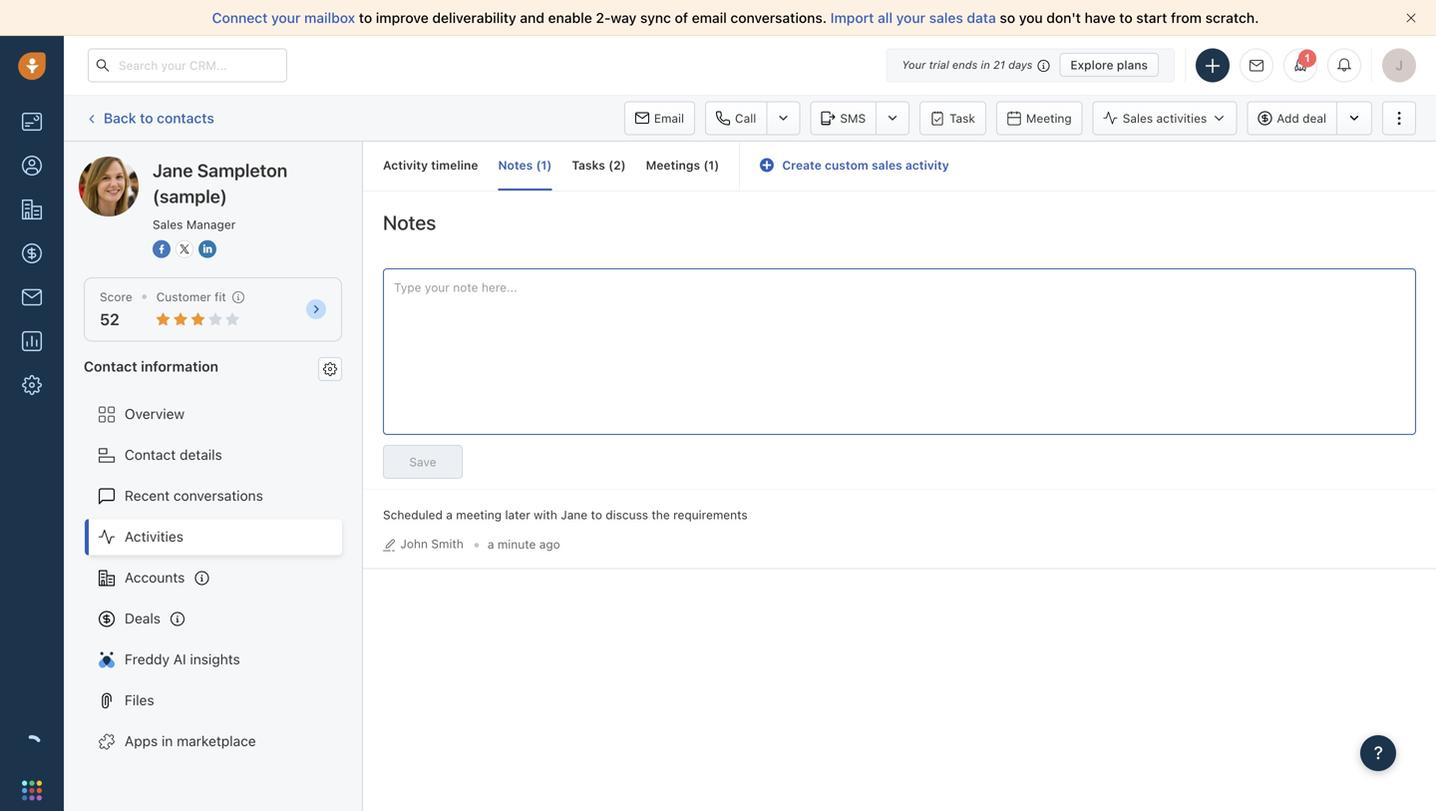 Task type: vqa. For each thing, say whether or not it's contained in the screenshot.
the process
no



Task type: locate. For each thing, give the bounding box(es) containing it.
connect
[[212, 9, 268, 26]]

sales left activities
[[1123, 111, 1154, 125]]

deals
[[125, 610, 161, 627]]

0 horizontal spatial a
[[446, 508, 453, 522]]

sampleton
[[153, 156, 222, 173], [197, 160, 288, 181]]

3 ( from the left
[[704, 158, 709, 172]]

1 vertical spatial contact
[[125, 447, 176, 463]]

(sample)
[[226, 156, 283, 173], [153, 186, 227, 207]]

(sample) up "manager"
[[226, 156, 283, 173]]

( right the meetings at the left top of the page
[[704, 158, 709, 172]]

contact for contact information
[[84, 358, 137, 374]]

52 button
[[100, 310, 120, 329]]

jane right with
[[561, 508, 588, 522]]

connect your mailbox to improve deliverability and enable 2-way sync of email conversations. import all your sales data so you don't have to start from scratch.
[[212, 9, 1260, 26]]

2 your from the left
[[897, 9, 926, 26]]

0 horizontal spatial 1
[[541, 158, 547, 172]]

to
[[359, 9, 372, 26], [1120, 9, 1133, 26], [140, 110, 153, 126], [591, 508, 603, 522]]

days
[[1009, 58, 1033, 71]]

1 horizontal spatial notes
[[498, 158, 533, 172]]

send email image
[[1250, 59, 1264, 72]]

email
[[692, 9, 727, 26]]

data
[[967, 9, 996, 26]]

sales
[[930, 9, 964, 26], [872, 158, 903, 172]]

with
[[534, 508, 558, 522]]

jane
[[119, 156, 149, 173], [153, 160, 193, 181], [561, 508, 588, 522]]

1 ) from the left
[[547, 158, 552, 172]]

0 horizontal spatial (
[[536, 158, 541, 172]]

minute
[[498, 537, 536, 551]]

contact down 52 button
[[84, 358, 137, 374]]

)
[[547, 158, 552, 172], [621, 158, 626, 172], [715, 158, 720, 172]]

sales left activity
[[872, 158, 903, 172]]

add deal button
[[1247, 101, 1337, 135]]

from
[[1171, 9, 1202, 26]]

2 horizontal spatial jane
[[561, 508, 588, 522]]

1 horizontal spatial (
[[609, 158, 614, 172]]

1 vertical spatial in
[[162, 733, 173, 749]]

requirements
[[674, 508, 748, 522]]

recent conversations
[[125, 487, 263, 504]]

marketplace
[[177, 733, 256, 749]]

0 vertical spatial (sample)
[[226, 156, 283, 173]]

sales left "manager"
[[153, 217, 183, 231]]

trial
[[929, 58, 950, 71]]

) right tasks
[[621, 158, 626, 172]]

meeting
[[456, 508, 502, 522]]

2 horizontal spatial 1
[[1305, 52, 1311, 64]]

0 vertical spatial notes
[[498, 158, 533, 172]]

0 horizontal spatial your
[[271, 9, 301, 26]]

apps in marketplace
[[125, 733, 256, 749]]

score 52
[[100, 290, 132, 329]]

ai
[[173, 651, 186, 668]]

1 horizontal spatial jane
[[153, 160, 193, 181]]

your left mailbox
[[271, 9, 301, 26]]

manager
[[186, 217, 236, 231]]

2 ) from the left
[[621, 158, 626, 172]]

sms button
[[810, 101, 876, 135]]

back to contacts
[[104, 110, 214, 126]]

mng settings image
[[323, 362, 337, 376]]

0 vertical spatial in
[[981, 58, 991, 71]]

0 horizontal spatial sales
[[153, 217, 183, 231]]

activity
[[906, 158, 949, 172]]

in right the apps at the left bottom of the page
[[162, 733, 173, 749]]

1 vertical spatial notes
[[383, 211, 436, 234]]

0 vertical spatial contact
[[84, 358, 137, 374]]

sampleton down contacts
[[153, 156, 222, 173]]

1 horizontal spatial )
[[621, 158, 626, 172]]

you
[[1019, 9, 1043, 26]]

to right back
[[140, 110, 153, 126]]

call
[[735, 111, 757, 125]]

1 vertical spatial sales
[[872, 158, 903, 172]]

1 vertical spatial a
[[488, 537, 494, 551]]

close image
[[1407, 13, 1417, 23]]

) left tasks
[[547, 158, 552, 172]]

1 horizontal spatial your
[[897, 9, 926, 26]]

customer
[[156, 290, 211, 304]]

1 your from the left
[[271, 9, 301, 26]]

1 horizontal spatial sales
[[930, 9, 964, 26]]

1 horizontal spatial 1
[[709, 158, 715, 172]]

1 vertical spatial sales
[[153, 217, 183, 231]]

contacts
[[157, 110, 214, 126]]

add
[[1277, 111, 1300, 125]]

a minute ago
[[488, 537, 560, 551]]

connect your mailbox link
[[212, 9, 359, 26]]

1 right the meetings at the left top of the page
[[709, 158, 715, 172]]

a left minute
[[488, 537, 494, 551]]

contact
[[84, 358, 137, 374], [125, 447, 176, 463]]

explore plans link
[[1060, 53, 1159, 77]]

notes down activity
[[383, 211, 436, 234]]

activity
[[383, 158, 428, 172]]

a up smith
[[446, 508, 453, 522]]

1 right send email icon
[[1305, 52, 1311, 64]]

explore plans
[[1071, 58, 1148, 72]]

scheduled
[[383, 508, 443, 522]]

( left tasks
[[536, 158, 541, 172]]

) right the meetings at the left top of the page
[[715, 158, 720, 172]]

jane down contacts
[[153, 160, 193, 181]]

notes
[[498, 158, 533, 172], [383, 211, 436, 234]]

) for meetings ( 1 )
[[715, 158, 720, 172]]

0 horizontal spatial sales
[[872, 158, 903, 172]]

1 horizontal spatial sales
[[1123, 111, 1154, 125]]

jane down back to contacts "link"
[[119, 156, 149, 173]]

tasks
[[572, 158, 606, 172]]

0 horizontal spatial )
[[547, 158, 552, 172]]

0 horizontal spatial notes
[[383, 211, 436, 234]]

notes ( 1 )
[[498, 158, 552, 172]]

1 inside 1 link
[[1305, 52, 1311, 64]]

ends
[[953, 58, 978, 71]]

( for meetings
[[704, 158, 709, 172]]

customer fit
[[156, 290, 226, 304]]

1 ( from the left
[[536, 158, 541, 172]]

freddy ai insights
[[125, 651, 240, 668]]

1 left tasks
[[541, 158, 547, 172]]

sales left data
[[930, 9, 964, 26]]

fit
[[215, 290, 226, 304]]

2 horizontal spatial (
[[704, 158, 709, 172]]

3 ) from the left
[[715, 158, 720, 172]]

of
[[675, 9, 688, 26]]

your
[[271, 9, 301, 26], [897, 9, 926, 26]]

create
[[783, 158, 822, 172]]

sales for sales manager
[[153, 217, 183, 231]]

jane sampleton (sample)
[[119, 156, 283, 173], [153, 160, 288, 207]]

0 vertical spatial sales
[[930, 9, 964, 26]]

in
[[981, 58, 991, 71], [162, 733, 173, 749]]

(sample) up sales manager
[[153, 186, 227, 207]]

0 vertical spatial sales
[[1123, 111, 1154, 125]]

sales activities button
[[1093, 101, 1247, 135], [1093, 101, 1237, 135]]

0 horizontal spatial jane
[[119, 156, 149, 173]]

notes right timeline
[[498, 158, 533, 172]]

explore
[[1071, 58, 1114, 72]]

( for tasks
[[609, 158, 614, 172]]

( right tasks
[[609, 158, 614, 172]]

discuss
[[606, 508, 649, 522]]

contact up recent
[[125, 447, 176, 463]]

2 horizontal spatial )
[[715, 158, 720, 172]]

in left 21
[[981, 58, 991, 71]]

2 ( from the left
[[609, 158, 614, 172]]

a
[[446, 508, 453, 522], [488, 537, 494, 551]]

your right the 'all'
[[897, 9, 926, 26]]

sales
[[1123, 111, 1154, 125], [153, 217, 183, 231]]



Task type: describe. For each thing, give the bounding box(es) containing it.
recent
[[125, 487, 170, 504]]

deal
[[1303, 111, 1327, 125]]

mailbox
[[304, 9, 355, 26]]

score
[[100, 290, 132, 304]]

sales for sales activities
[[1123, 111, 1154, 125]]

1 horizontal spatial in
[[981, 58, 991, 71]]

1 for meetings ( 1 )
[[709, 158, 715, 172]]

have
[[1085, 9, 1116, 26]]

jane sampleton (sample) down contacts
[[119, 156, 283, 173]]

files
[[125, 692, 154, 708]]

apps
[[125, 733, 158, 749]]

your trial ends in 21 days
[[902, 58, 1033, 71]]

back to contacts link
[[84, 103, 215, 134]]

1 vertical spatial (sample)
[[153, 186, 227, 207]]

notes for notes
[[383, 211, 436, 234]]

scratch.
[[1206, 9, 1260, 26]]

( for notes
[[536, 158, 541, 172]]

call button
[[705, 101, 767, 135]]

sampleton up "manager"
[[197, 160, 288, 181]]

to right mailbox
[[359, 9, 372, 26]]

to left the "discuss"
[[591, 508, 603, 522]]

john smith
[[400, 537, 464, 551]]

) for notes ( 1 )
[[547, 158, 552, 172]]

custom
[[825, 158, 869, 172]]

information
[[141, 358, 219, 374]]

back
[[104, 110, 136, 126]]

create custom sales activity link
[[760, 158, 949, 172]]

freddy
[[125, 651, 170, 668]]

contact information
[[84, 358, 219, 374]]

improve
[[376, 9, 429, 26]]

meetings
[[646, 158, 701, 172]]

52
[[100, 310, 120, 329]]

the
[[652, 508, 670, 522]]

notes for notes ( 1 )
[[498, 158, 533, 172]]

1 link
[[1284, 48, 1318, 82]]

Search your CRM... text field
[[88, 48, 287, 82]]

to inside "link"
[[140, 110, 153, 126]]

insights
[[190, 651, 240, 668]]

all
[[878, 9, 893, 26]]

deliverability
[[432, 9, 516, 26]]

john
[[400, 537, 428, 551]]

sms
[[840, 111, 866, 125]]

2-
[[596, 9, 611, 26]]

jane sampleton (sample) up "manager"
[[153, 160, 288, 207]]

task button
[[920, 101, 987, 135]]

activities
[[1157, 111, 1207, 125]]

and
[[520, 9, 545, 26]]

) for tasks ( 2 )
[[621, 158, 626, 172]]

overview
[[125, 406, 185, 422]]

0 vertical spatial a
[[446, 508, 453, 522]]

activities
[[125, 528, 184, 545]]

activity timeline
[[383, 158, 478, 172]]

freshworks switcher image
[[22, 780, 42, 800]]

import all your sales data link
[[831, 9, 1000, 26]]

21
[[994, 58, 1006, 71]]

1 horizontal spatial a
[[488, 537, 494, 551]]

accounts
[[125, 569, 185, 586]]

0 horizontal spatial in
[[162, 733, 173, 749]]

import
[[831, 9, 874, 26]]

scheduled a meeting later with jane to discuss the requirements
[[383, 508, 748, 522]]

task
[[950, 111, 976, 125]]

ago
[[540, 537, 560, 551]]

timeline
[[431, 158, 478, 172]]

tasks ( 2 )
[[572, 158, 626, 172]]

add deal
[[1277, 111, 1327, 125]]

meeting
[[1027, 111, 1072, 125]]

way
[[611, 9, 637, 26]]

create custom sales activity
[[783, 158, 949, 172]]

details
[[180, 447, 222, 463]]

conversations.
[[731, 9, 827, 26]]

so
[[1000, 9, 1016, 26]]

sales activities
[[1123, 111, 1207, 125]]

contact for contact details
[[125, 447, 176, 463]]

smith
[[431, 537, 464, 551]]

plans
[[1117, 58, 1148, 72]]

call link
[[705, 101, 767, 135]]

conversations
[[174, 487, 263, 504]]

2
[[614, 158, 621, 172]]

don't
[[1047, 9, 1081, 26]]

contact details
[[125, 447, 222, 463]]

to left start
[[1120, 9, 1133, 26]]

start
[[1137, 9, 1168, 26]]

1 for notes ( 1 )
[[541, 158, 547, 172]]

later
[[505, 508, 531, 522]]

email
[[654, 111, 684, 125]]

email button
[[624, 101, 695, 135]]

meetings ( 1 )
[[646, 158, 720, 172]]



